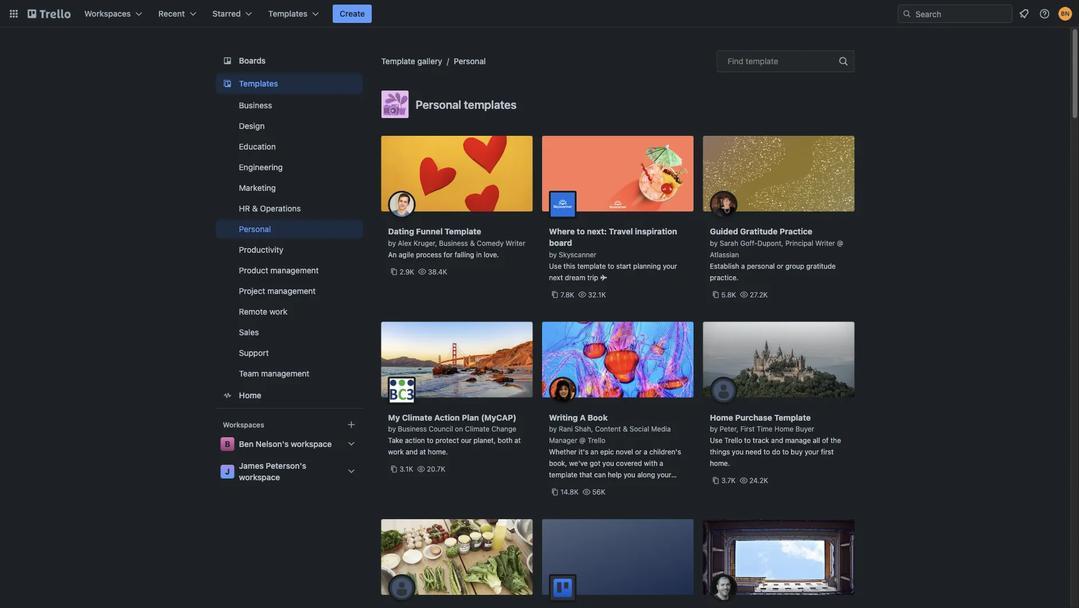 Task type: locate. For each thing, give the bounding box(es) containing it.
personal right personal icon
[[416, 98, 461, 111]]

education link
[[216, 138, 363, 156]]

templates up the boards link
[[268, 9, 307, 18]]

your down with
[[657, 471, 671, 479]]

1 horizontal spatial climate
[[465, 425, 490, 433]]

0 horizontal spatial and
[[406, 448, 418, 456]]

templates down boards at the top left of the page
[[239, 79, 278, 88]]

2 horizontal spatial business
[[439, 239, 468, 247]]

home.
[[428, 448, 448, 456], [710, 460, 730, 468]]

next:
[[587, 227, 607, 236]]

0 vertical spatial and
[[771, 437, 783, 445]]

2.9k
[[400, 268, 414, 276]]

project management
[[239, 287, 316, 296]]

workspace for nelson's
[[291, 440, 332, 449]]

1 horizontal spatial work
[[388, 448, 404, 456]]

& right hr
[[252, 204, 258, 213]]

support link
[[216, 344, 363, 363]]

operations
[[260, 204, 301, 213]]

1 vertical spatial home.
[[710, 460, 730, 468]]

1 vertical spatial and
[[406, 448, 418, 456]]

1 horizontal spatial home
[[710, 413, 733, 422]]

whether
[[549, 448, 577, 456]]

home image
[[221, 389, 234, 403]]

an
[[388, 251, 397, 259]]

2 horizontal spatial template
[[774, 413, 811, 422]]

writer
[[506, 239, 525, 247], [815, 239, 835, 247]]

business up design
[[239, 101, 272, 110]]

0 horizontal spatial use
[[549, 262, 562, 270]]

workspace
[[291, 440, 332, 449], [239, 473, 280, 482]]

business council on climate change image
[[388, 377, 416, 405]]

dream
[[565, 274, 585, 282]]

2 vertical spatial template
[[774, 413, 811, 422]]

template gallery link
[[381, 57, 442, 66]]

personal up productivity
[[239, 225, 271, 234]]

1 vertical spatial personal
[[416, 98, 461, 111]]

2 trello from the left
[[724, 437, 742, 445]]

1 horizontal spatial workspaces
[[223, 421, 264, 429]]

1 vertical spatial home
[[710, 413, 733, 422]]

team management
[[239, 369, 309, 379]]

skyscanner image
[[549, 191, 577, 219]]

0 horizontal spatial home
[[239, 391, 261, 400]]

@ up it's
[[579, 437, 586, 445]]

james peterson's workspace
[[239, 461, 306, 482]]

0 horizontal spatial template
[[381, 57, 415, 66]]

use up things at the bottom of page
[[710, 437, 722, 445]]

by for home
[[710, 425, 718, 433]]

0 vertical spatial your
[[663, 262, 677, 270]]

at
[[514, 437, 521, 445], [420, 448, 426, 456]]

Search field
[[912, 5, 1012, 22]]

0 horizontal spatial at
[[420, 448, 426, 456]]

1 vertical spatial workspace
[[239, 473, 280, 482]]

by up an
[[388, 239, 396, 247]]

alex
[[398, 239, 412, 247]]

2 horizontal spatial home
[[774, 425, 794, 433]]

home. inside my climate action plan (mycap) by business council on climate change take action to protect our planet, both at work and at home.
[[428, 448, 448, 456]]

management down support link
[[261, 369, 309, 379]]

business inside "link"
[[239, 101, 272, 110]]

book,
[[549, 460, 567, 468]]

work
[[269, 307, 287, 317], [388, 448, 404, 456]]

1 horizontal spatial and
[[771, 437, 783, 445]]

you left 'need'
[[732, 448, 744, 456]]

use inside where to next: travel inspiration board by skyscanner use this template to start planning your next dream trip ✈️
[[549, 262, 562, 270]]

trello up an
[[588, 437, 605, 445]]

business up for
[[439, 239, 468, 247]]

by inside home purchase template by peter, first time home buyer use trello to track and manage all of the things you need to do  to buy your first home.
[[710, 425, 718, 433]]

0 vertical spatial climate
[[402, 413, 432, 422]]

business inside my climate action plan (mycap) by business council on climate change take action to protect our planet, both at work and at home.
[[398, 425, 427, 433]]

business inside dating funnel template by alex kruger, business & comedy writer an agile process for falling in love.
[[439, 239, 468, 247]]

business
[[239, 101, 272, 110], [439, 239, 468, 247], [398, 425, 427, 433]]

0 horizontal spatial business
[[239, 101, 272, 110]]

your down all
[[805, 448, 819, 456]]

0 horizontal spatial or
[[635, 448, 642, 456]]

workspace down james
[[239, 473, 280, 482]]

1 vertical spatial business
[[439, 239, 468, 247]]

by inside writing a book by rani shah, content & social media manager @ trello whether it's an epic novel or a children's book, we've got you covered with a template that can help you along your literary journey.
[[549, 425, 557, 433]]

personal right the gallery
[[454, 57, 486, 66]]

use up the "next"
[[549, 262, 562, 270]]

@ right principal
[[837, 239, 843, 247]]

by left rani
[[549, 425, 557, 433]]

1 horizontal spatial home.
[[710, 460, 730, 468]]

design link
[[216, 117, 363, 135]]

book
[[588, 413, 608, 422]]

home
[[239, 391, 261, 400], [710, 413, 733, 422], [774, 425, 794, 433]]

ben nelson's workspace
[[239, 440, 332, 449]]

writer inside guided gratitude practice by sarah goff-dupont, principal writer @ atlassian establish a personal or group gratitude practice.
[[815, 239, 835, 247]]

template inside where to next: travel inspiration board by skyscanner use this template to start planning your next dream trip ✈️
[[577, 262, 606, 270]]

2 vertical spatial &
[[623, 425, 628, 433]]

by down board
[[549, 251, 557, 259]]

0 vertical spatial home
[[239, 391, 261, 400]]

1 vertical spatial use
[[710, 437, 722, 445]]

0 vertical spatial &
[[252, 204, 258, 213]]

sarah goff-dupont, principal writer @ atlassian image
[[710, 191, 737, 219]]

1 horizontal spatial at
[[514, 437, 521, 445]]

0 vertical spatial personal link
[[454, 57, 486, 66]]

1 vertical spatial @
[[579, 437, 586, 445]]

by inside guided gratitude practice by sarah goff-dupont, principal writer @ atlassian establish a personal or group gratitude practice.
[[710, 239, 718, 247]]

0 horizontal spatial workspaces
[[84, 9, 131, 18]]

comedy
[[477, 239, 504, 247]]

0 horizontal spatial personal link
[[216, 220, 363, 239]]

1 vertical spatial template
[[577, 262, 606, 270]]

template inside home purchase template by peter, first time home buyer use trello to track and manage all of the things you need to do  to buy your first home.
[[774, 413, 811, 422]]

and down action
[[406, 448, 418, 456]]

personal link right the gallery
[[454, 57, 486, 66]]

0 vertical spatial use
[[549, 262, 562, 270]]

to left start
[[608, 262, 614, 270]]

0 horizontal spatial work
[[269, 307, 287, 317]]

you down covered
[[624, 471, 635, 479]]

0 horizontal spatial writer
[[506, 239, 525, 247]]

1 horizontal spatial you
[[624, 471, 635, 479]]

kruger,
[[414, 239, 437, 247]]

template right the find
[[746, 57, 778, 66]]

project
[[239, 287, 265, 296]]

home for home
[[239, 391, 261, 400]]

dom price, work futurist @ atlassian image
[[710, 575, 737, 602]]

2 vertical spatial personal
[[239, 225, 271, 234]]

0 vertical spatial @
[[837, 239, 843, 247]]

1 horizontal spatial writer
[[815, 239, 835, 247]]

0 vertical spatial management
[[270, 266, 319, 275]]

0 horizontal spatial you
[[602, 460, 614, 468]]

personal icon image
[[381, 91, 409, 118]]

1 vertical spatial at
[[420, 448, 426, 456]]

you inside home purchase template by peter, first time home buyer use trello to track and manage all of the things you need to do  to buy your first home.
[[732, 448, 744, 456]]

management for project management
[[267, 287, 316, 296]]

both
[[498, 437, 513, 445]]

@ inside writing a book by rani shah, content & social media manager @ trello whether it's an epic novel or a children's book, we've got you covered with a template that can help you along your literary journey.
[[579, 437, 586, 445]]

1 horizontal spatial use
[[710, 437, 722, 445]]

all
[[813, 437, 820, 445]]

or
[[777, 262, 783, 270], [635, 448, 642, 456]]

2 horizontal spatial a
[[741, 262, 745, 270]]

of
[[822, 437, 829, 445]]

template up trip
[[577, 262, 606, 270]]

alex kruger, business & comedy writer image
[[388, 191, 416, 219]]

sales link
[[216, 324, 363, 342]]

1 vertical spatial &
[[470, 239, 475, 247]]

0 vertical spatial or
[[777, 262, 783, 270]]

at right both on the bottom
[[514, 437, 521, 445]]

personal for personal templates
[[416, 98, 461, 111]]

at down action
[[420, 448, 426, 456]]

personal link
[[454, 57, 486, 66], [216, 220, 363, 239]]

open information menu image
[[1039, 8, 1050, 20]]

a up with
[[644, 448, 647, 456]]

sales
[[239, 328, 259, 337]]

or inside writing a book by rani shah, content & social media manager @ trello whether it's an epic novel or a children's book, we've got you covered with a template that can help you along your literary journey.
[[635, 448, 642, 456]]

template up literary
[[549, 471, 577, 479]]

3.7k
[[721, 477, 736, 485]]

2 vertical spatial a
[[659, 460, 663, 468]]

2 vertical spatial template
[[549, 471, 577, 479]]

marketing link
[[216, 179, 363, 197]]

& left social in the right of the page
[[623, 425, 628, 433]]

management down productivity "link"
[[270, 266, 319, 275]]

0 vertical spatial work
[[269, 307, 287, 317]]

personal for rightmost personal 'link'
[[454, 57, 486, 66]]

remote work
[[239, 307, 287, 317]]

home for home purchase template by peter, first time home buyer use trello to track and manage all of the things you need to do  to buy your first home.
[[710, 413, 733, 422]]

0 vertical spatial templates
[[268, 9, 307, 18]]

1 vertical spatial management
[[267, 287, 316, 296]]

marketing
[[239, 183, 276, 193]]

templates
[[464, 98, 517, 111]]

workspace inside james peterson's workspace
[[239, 473, 280, 482]]

2 vertical spatial business
[[398, 425, 427, 433]]

& inside dating funnel template by alex kruger, business & comedy writer an agile process for falling in love.
[[470, 239, 475, 247]]

rani shah, content & social media manager @ trello image
[[549, 377, 577, 405]]

1 trello from the left
[[588, 437, 605, 445]]

guided
[[710, 227, 738, 236]]

action
[[405, 437, 425, 445]]

1 horizontal spatial &
[[470, 239, 475, 247]]

my
[[388, 413, 400, 422]]

2 vertical spatial your
[[657, 471, 671, 479]]

0 vertical spatial template
[[381, 57, 415, 66]]

journey.
[[574, 483, 599, 491]]

0 vertical spatial template
[[746, 57, 778, 66]]

0 vertical spatial a
[[741, 262, 745, 270]]

templates link
[[216, 73, 363, 94]]

0 vertical spatial you
[[732, 448, 744, 456]]

template up "falling"
[[445, 227, 481, 236]]

your right planning
[[663, 262, 677, 270]]

& up "falling"
[[470, 239, 475, 247]]

& inside writing a book by rani shah, content & social media manager @ trello whether it's an epic novel or a children's book, we've got you covered with a template that can help you along your literary journey.
[[623, 425, 628, 433]]

to left next:
[[577, 227, 585, 236]]

home. down things at the bottom of page
[[710, 460, 730, 468]]

2 horizontal spatial &
[[623, 425, 628, 433]]

2 horizontal spatial you
[[732, 448, 744, 456]]

personal link down hr & operations link
[[216, 220, 363, 239]]

writer right comedy
[[506, 239, 525, 247]]

1 vertical spatial your
[[805, 448, 819, 456]]

boards
[[239, 56, 266, 65]]

&
[[252, 204, 258, 213], [470, 239, 475, 247], [623, 425, 628, 433]]

0 horizontal spatial @
[[579, 437, 586, 445]]

home down team
[[239, 391, 261, 400]]

1 vertical spatial a
[[644, 448, 647, 456]]

a right with
[[659, 460, 663, 468]]

and up 'do'
[[771, 437, 783, 445]]

establish
[[710, 262, 739, 270]]

climate right my
[[402, 413, 432, 422]]

1 horizontal spatial business
[[398, 425, 427, 433]]

management down the product management link
[[267, 287, 316, 296]]

1 horizontal spatial a
[[659, 460, 663, 468]]

0 vertical spatial at
[[514, 437, 521, 445]]

by left peter,
[[710, 425, 718, 433]]

1 vertical spatial work
[[388, 448, 404, 456]]

recent button
[[151, 5, 203, 23]]

56k
[[592, 488, 605, 496]]

trello down peter,
[[724, 437, 742, 445]]

or left the group
[[777, 262, 783, 270]]

management for product management
[[270, 266, 319, 275]]

our
[[461, 437, 472, 445]]

0 horizontal spatial workspace
[[239, 473, 280, 482]]

the
[[830, 437, 841, 445]]

gratitude
[[806, 262, 836, 270]]

0 vertical spatial home.
[[428, 448, 448, 456]]

workspace for peterson's
[[239, 473, 280, 482]]

1 vertical spatial workspaces
[[223, 421, 264, 429]]

home link
[[216, 385, 363, 406]]

product management link
[[216, 262, 363, 280]]

business up action
[[398, 425, 427, 433]]

workspace up peterson's
[[291, 440, 332, 449]]

we've
[[569, 460, 588, 468]]

work down 'project management'
[[269, 307, 287, 317]]

got
[[590, 460, 600, 468]]

by down my
[[388, 425, 396, 433]]

by inside dating funnel template by alex kruger, business & comedy writer an agile process for falling in love.
[[388, 239, 396, 247]]

to right action
[[427, 437, 433, 445]]

trip
[[587, 274, 598, 282]]

1 vertical spatial personal link
[[216, 220, 363, 239]]

0 vertical spatial workspaces
[[84, 9, 131, 18]]

management for team management
[[261, 369, 309, 379]]

1 vertical spatial templates
[[239, 79, 278, 88]]

to left 'do'
[[764, 448, 770, 456]]

your
[[663, 262, 677, 270], [805, 448, 819, 456], [657, 471, 671, 479]]

2 writer from the left
[[815, 239, 835, 247]]

home purchase template by peter, first time home buyer use trello to track and manage all of the things you need to do  to buy your first home.
[[710, 413, 841, 468]]

0 vertical spatial business
[[239, 101, 272, 110]]

template inside dating funnel template by alex kruger, business & comedy writer an agile process for falling in love.
[[445, 227, 481, 236]]

a
[[741, 262, 745, 270], [644, 448, 647, 456], [659, 460, 663, 468]]

1 horizontal spatial workspace
[[291, 440, 332, 449]]

template inside writing a book by rani shah, content & social media manager @ trello whether it's an epic novel or a children's book, we've got you covered with a template that can help you along your literary journey.
[[549, 471, 577, 479]]

0 vertical spatial personal
[[454, 57, 486, 66]]

home. down protect
[[428, 448, 448, 456]]

a left personal
[[741, 262, 745, 270]]

climate down plan
[[465, 425, 490, 433]]

template up buyer
[[774, 413, 811, 422]]

you down epic
[[602, 460, 614, 468]]

use inside home purchase template by peter, first time home buyer use trello to track and manage all of the things you need to do  to buy your first home.
[[710, 437, 722, 445]]

1 horizontal spatial or
[[777, 262, 783, 270]]

protect
[[435, 437, 459, 445]]

1 vertical spatial template
[[445, 227, 481, 236]]

social
[[630, 425, 649, 433]]

back to home image
[[28, 5, 71, 23]]

1 writer from the left
[[506, 239, 525, 247]]

1 horizontal spatial trello
[[724, 437, 742, 445]]

group
[[785, 262, 804, 270]]

by for dating
[[388, 239, 396, 247]]

0 horizontal spatial home.
[[428, 448, 448, 456]]

0 horizontal spatial trello
[[588, 437, 605, 445]]

and
[[771, 437, 783, 445], [406, 448, 418, 456]]

2 vertical spatial management
[[261, 369, 309, 379]]

writer up gratitude
[[815, 239, 835, 247]]

home up manage
[[774, 425, 794, 433]]

need
[[746, 448, 762, 456]]

project management link
[[216, 282, 363, 301]]

1 vertical spatial or
[[635, 448, 642, 456]]

work down take
[[388, 448, 404, 456]]

use
[[549, 262, 562, 270], [710, 437, 722, 445]]

1 horizontal spatial @
[[837, 239, 843, 247]]

1 horizontal spatial template
[[445, 227, 481, 236]]

by left sarah
[[710, 239, 718, 247]]

0 vertical spatial workspace
[[291, 440, 332, 449]]

24.2k
[[749, 477, 768, 485]]

dupont,
[[758, 239, 783, 247]]

home up peter,
[[710, 413, 733, 422]]

0 horizontal spatial &
[[252, 204, 258, 213]]

peter, first time home buyer image
[[710, 377, 737, 405]]

template left the gallery
[[381, 57, 415, 66]]

or right novel
[[635, 448, 642, 456]]



Task type: describe. For each thing, give the bounding box(es) containing it.
shah,
[[575, 425, 593, 433]]

children's
[[649, 448, 681, 456]]

buyer
[[795, 425, 814, 433]]

personal templates
[[416, 98, 517, 111]]

your inside where to next: travel inspiration board by skyscanner use this template to start planning your next dream trip ✈️
[[663, 262, 677, 270]]

purchase
[[735, 413, 772, 422]]

principal
[[785, 239, 813, 247]]

trello inside home purchase template by peter, first time home buyer use trello to track and manage all of the things you need to do  to buy your first home.
[[724, 437, 742, 445]]

7.8k
[[560, 291, 574, 299]]

personal inside 'link'
[[239, 225, 271, 234]]

novel
[[616, 448, 633, 456]]

writing
[[549, 413, 578, 422]]

skyscanner
[[559, 251, 596, 259]]

template for dating
[[445, 227, 481, 236]]

recent
[[158, 9, 185, 18]]

business for my
[[398, 425, 427, 433]]

council
[[429, 425, 453, 433]]

starred
[[212, 9, 241, 18]]

hr
[[239, 204, 250, 213]]

hr & operations link
[[216, 200, 363, 218]]

by for guided
[[710, 239, 718, 247]]

covered
[[616, 460, 642, 468]]

ben nelson (bennelson96) image
[[1058, 7, 1072, 21]]

epic
[[600, 448, 614, 456]]

and inside my climate action plan (mycap) by business council on climate change take action to protect our planet, both at work and at home.
[[406, 448, 418, 456]]

0 horizontal spatial a
[[644, 448, 647, 456]]

3.1k
[[400, 466, 413, 474]]

media
[[651, 425, 671, 433]]

@ inside guided gratitude practice by sarah goff-dupont, principal writer @ atlassian establish a personal or group gratitude practice.
[[837, 239, 843, 247]]

& for dating
[[470, 239, 475, 247]]

or inside guided gratitude practice by sarah goff-dupont, principal writer @ atlassian establish a personal or group gratitude practice.
[[777, 262, 783, 270]]

by inside my climate action plan (mycap) by business council on climate change take action to protect our planet, both at work and at home.
[[388, 425, 396, 433]]

writer inside dating funnel template by alex kruger, business & comedy writer an agile process for falling in love.
[[506, 239, 525, 247]]

32.1k
[[588, 291, 606, 299]]

14.8k
[[560, 488, 579, 496]]

1 vertical spatial you
[[602, 460, 614, 468]]

by for writing
[[549, 425, 557, 433]]

20.7k
[[427, 466, 445, 474]]

this
[[564, 262, 575, 270]]

love.
[[484, 251, 499, 259]]

an
[[590, 448, 598, 456]]

engineering
[[239, 163, 283, 172]]

2 vertical spatial home
[[774, 425, 794, 433]]

1 horizontal spatial personal link
[[454, 57, 486, 66]]

peterson's
[[266, 461, 306, 471]]

planet,
[[474, 437, 496, 445]]

template for home
[[774, 413, 811, 422]]

peter,
[[720, 425, 738, 433]]

trello engineering team image
[[549, 575, 577, 602]]

plan
[[462, 413, 479, 422]]

b
[[225, 440, 230, 449]]

team management link
[[216, 365, 363, 383]]

a inside guided gratitude practice by sarah goff-dupont, principal writer @ atlassian establish a personal or group gratitude practice.
[[741, 262, 745, 270]]

nelson's
[[256, 440, 289, 449]]

planning
[[633, 262, 661, 270]]

create button
[[333, 5, 372, 23]]

manage
[[785, 437, 811, 445]]

where to next: travel inspiration board by skyscanner use this template to start planning your next dream trip ✈️
[[549, 227, 677, 282]]

38.4k
[[428, 268, 447, 276]]

goff-
[[740, 239, 758, 247]]

guided gratitude practice by sarah goff-dupont, principal writer @ atlassian establish a personal or group gratitude practice.
[[710, 227, 843, 282]]

board image
[[221, 54, 234, 68]]

dating funnel template by alex kruger, business & comedy writer an agile process for falling in love.
[[388, 227, 525, 259]]

support
[[239, 348, 269, 358]]

productivity
[[239, 245, 283, 255]]

to down first
[[744, 437, 751, 445]]

1 vertical spatial climate
[[465, 425, 490, 433]]

by inside where to next: travel inspiration board by skyscanner use this template to start planning your next dream trip ✈️
[[549, 251, 557, 259]]

trello inside writing a book by rani shah, content & social media manager @ trello whether it's an epic novel or a children's book, we've got you covered with a template that can help you along your literary journey.
[[588, 437, 605, 445]]

team
[[239, 369, 259, 379]]

template gallery
[[381, 57, 442, 66]]

product management
[[239, 266, 319, 275]]

to right 'do'
[[782, 448, 789, 456]]

your inside home purchase template by peter, first time home buyer use trello to track and manage all of the things you need to do  to buy your first home.
[[805, 448, 819, 456]]

remote
[[239, 307, 267, 317]]

dating
[[388, 227, 414, 236]]

your inside writing a book by rani shah, content & social media manager @ trello whether it's an epic novel or a children's book, we've got you covered with a template that can help you along your literary journey.
[[657, 471, 671, 479]]

a
[[580, 413, 586, 422]]

to inside my climate action plan (mycap) by business council on climate change take action to protect our planet, both at work and at home.
[[427, 437, 433, 445]]

that
[[579, 471, 592, 479]]

design
[[239, 121, 265, 131]]

2 vertical spatial you
[[624, 471, 635, 479]]

board
[[549, 238, 572, 248]]

kristen franks, owner @ frankly organized image
[[388, 575, 416, 602]]

home. inside home purchase template by peter, first time home buyer use trello to track and manage all of the things you need to do  to buy your first home.
[[710, 460, 730, 468]]

product
[[239, 266, 268, 275]]

search image
[[902, 9, 912, 18]]

work inside my climate action plan (mycap) by business council on climate change take action to protect our planet, both at work and at home.
[[388, 448, 404, 456]]

action
[[434, 413, 460, 422]]

(mycap)
[[481, 413, 516, 422]]

starred button
[[206, 5, 259, 23]]

along
[[637, 471, 655, 479]]

j
[[225, 467, 230, 477]]

find template
[[728, 57, 778, 66]]

where
[[549, 227, 575, 236]]

5.8k
[[721, 291, 736, 299]]

workspaces inside 'workspaces' popup button
[[84, 9, 131, 18]]

Find template field
[[717, 50, 854, 72]]

education
[[239, 142, 276, 151]]

0 horizontal spatial climate
[[402, 413, 432, 422]]

for
[[444, 251, 453, 259]]

personal
[[747, 262, 775, 270]]

and inside home purchase template by peter, first time home buyer use trello to track and manage all of the things you need to do  to buy your first home.
[[771, 437, 783, 445]]

& for writing
[[623, 425, 628, 433]]

in
[[476, 251, 482, 259]]

practice.
[[710, 274, 738, 282]]

manager
[[549, 437, 577, 445]]

business for dating
[[439, 239, 468, 247]]

create a workspace image
[[344, 418, 358, 432]]

take
[[388, 437, 403, 445]]

can
[[594, 471, 606, 479]]

0 notifications image
[[1017, 7, 1031, 21]]

first
[[740, 425, 755, 433]]

buy
[[791, 448, 803, 456]]

help
[[608, 471, 622, 479]]

template inside find template field
[[746, 57, 778, 66]]

james
[[239, 461, 264, 471]]

templates inside dropdown button
[[268, 9, 307, 18]]

on
[[455, 425, 463, 433]]

next
[[549, 274, 563, 282]]

template board image
[[221, 77, 234, 91]]

first
[[821, 448, 834, 456]]

primary element
[[0, 0, 1079, 28]]

rani
[[559, 425, 573, 433]]

gallery
[[417, 57, 442, 66]]

practice
[[780, 227, 812, 236]]



Task type: vqa. For each thing, say whether or not it's contained in the screenshot.


